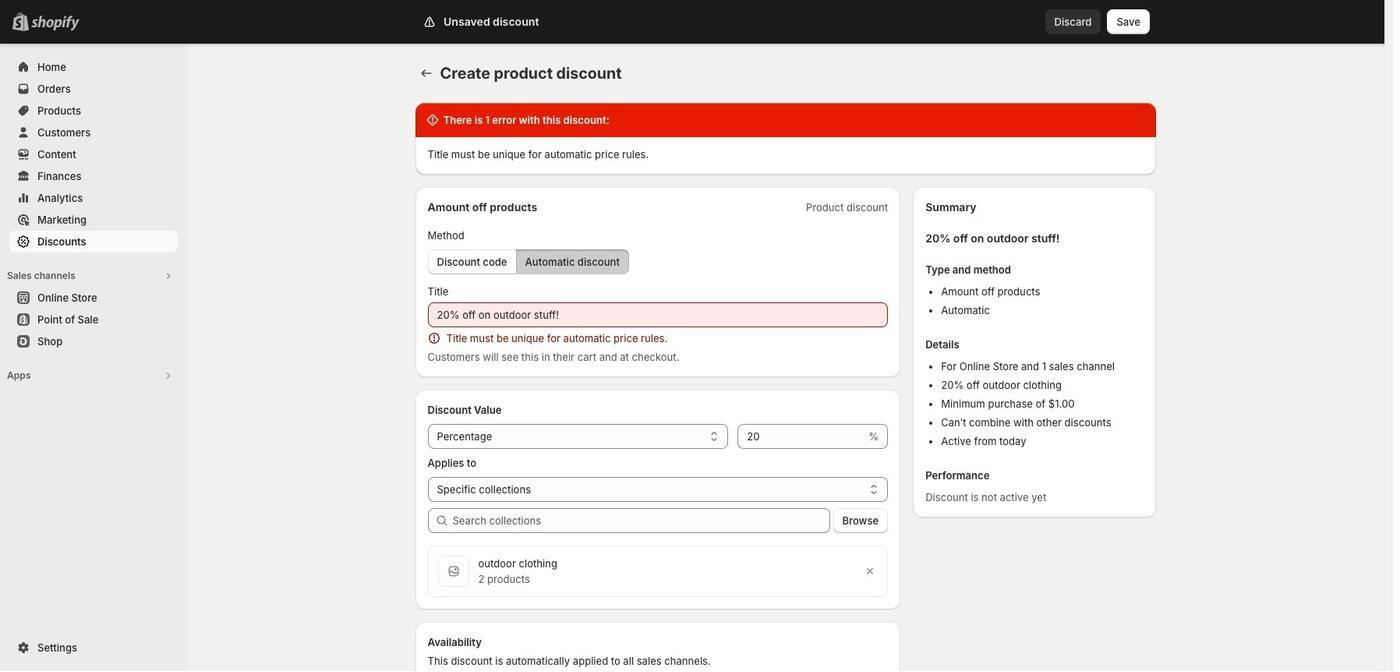 Task type: locate. For each thing, give the bounding box(es) containing it.
None text field
[[428, 303, 888, 327], [738, 424, 866, 449], [428, 303, 888, 327], [738, 424, 866, 449]]



Task type: vqa. For each thing, say whether or not it's contained in the screenshot.
the Enter time text field
no



Task type: describe. For each thing, give the bounding box(es) containing it.
Search collections text field
[[453, 508, 830, 533]]

shopify image
[[31, 16, 80, 31]]



